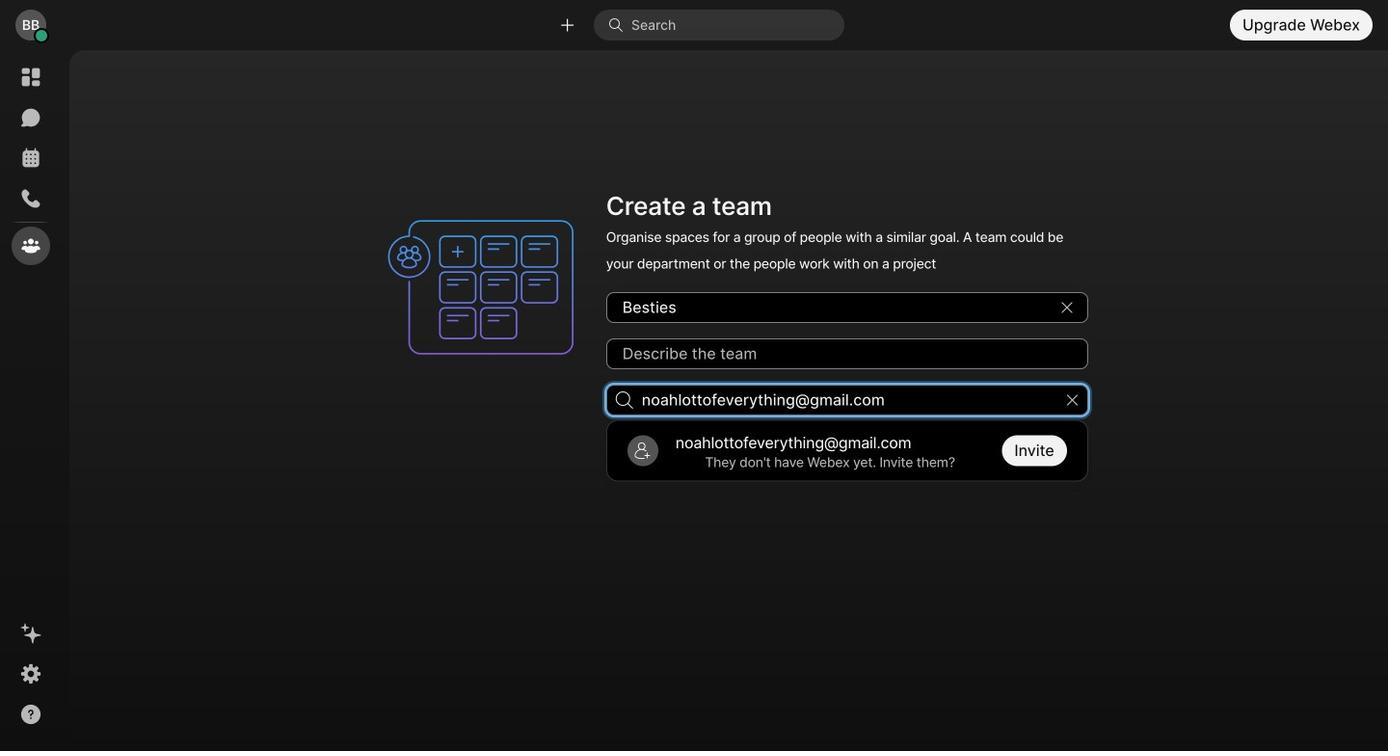 Task type: locate. For each thing, give the bounding box(es) containing it.
create a team image
[[379, 185, 595, 390]]

navigation
[[0, 50, 62, 751]]

search_18 image
[[616, 391, 633, 409]]

webex tab list
[[12, 58, 50, 265]]

Describe the team text field
[[606, 338, 1088, 369]]

list item
[[612, 426, 1083, 476]]



Task type: describe. For each thing, give the bounding box(es) containing it.
Add people by name or email text field
[[606, 385, 1088, 415]]

Name the team (required) text field
[[606, 292, 1088, 323]]



Task type: vqa. For each thing, say whether or not it's contained in the screenshot.
text box
no



